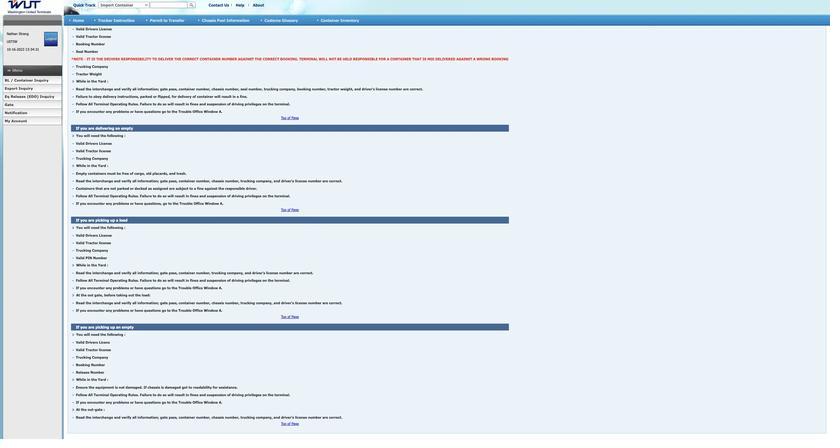 Task type: describe. For each thing, give the bounding box(es) containing it.
/
[[11, 78, 13, 82]]

notification link
[[3, 109, 62, 117]]

inquiry for container
[[34, 78, 49, 82]]

help link
[[236, 3, 244, 7]]

eq release (edo) inquiry link
[[3, 93, 62, 101]]

pool
[[217, 18, 225, 22]]

quick
[[73, 3, 84, 7]]

bl / container inquiry link
[[3, 76, 62, 85]]

home
[[73, 18, 84, 22]]

inventory
[[341, 18, 359, 22]]

my account
[[5, 119, 27, 123]]

nathan strang
[[7, 32, 29, 36]]

us
[[224, 3, 229, 7]]

10-16-2023 13:34:31
[[7, 47, 39, 51]]

chassis pool information
[[202, 18, 249, 22]]

10-
[[7, 47, 12, 51]]

customs
[[265, 18, 281, 22]]

strang
[[19, 32, 29, 36]]

account
[[11, 119, 27, 123]]

1 horizontal spatial container
[[321, 18, 339, 22]]

permit to transfer
[[150, 18, 185, 22]]

inquiry for (edo)
[[40, 95, 54, 99]]

eq
[[5, 95, 9, 99]]

13:34:31
[[25, 47, 39, 51]]

transfer
[[169, 18, 185, 22]]

ustiw
[[7, 39, 17, 44]]



Task type: vqa. For each thing, say whether or not it's contained in the screenshot.
2. Logging Off link
no



Task type: locate. For each thing, give the bounding box(es) containing it.
bl
[[5, 78, 10, 82]]

eq release (edo) inquiry
[[5, 95, 54, 99]]

quick track
[[73, 3, 95, 7]]

track
[[85, 3, 95, 7]]

container inventory
[[321, 18, 359, 22]]

glossary
[[282, 18, 298, 22]]

None text field
[[150, 2, 188, 8]]

chassis
[[202, 18, 216, 22]]

1 vertical spatial container
[[14, 78, 33, 82]]

trucker
[[98, 18, 112, 22]]

my
[[5, 119, 10, 123]]

instruction
[[114, 18, 135, 22]]

information
[[227, 18, 249, 22]]

nathan
[[7, 32, 18, 36]]

contact us link
[[209, 3, 229, 7]]

contact us
[[209, 3, 229, 7]]

release
[[11, 95, 26, 99]]

export
[[5, 86, 17, 91]]

1 vertical spatial inquiry
[[19, 86, 33, 91]]

container up export inquiry
[[14, 78, 33, 82]]

inquiry inside 'link'
[[34, 78, 49, 82]]

gate
[[5, 103, 14, 107]]

to
[[164, 18, 168, 22]]

container
[[321, 18, 339, 22], [14, 78, 33, 82]]

customs glossary
[[265, 18, 298, 22]]

export inquiry
[[5, 86, 33, 91]]

0 vertical spatial inquiry
[[34, 78, 49, 82]]

trucker instruction
[[98, 18, 135, 22]]

16-
[[12, 47, 17, 51]]

export inquiry link
[[3, 85, 62, 93]]

login image
[[44, 32, 58, 46]]

2 vertical spatial inquiry
[[40, 95, 54, 99]]

inquiry right "(edo)"
[[40, 95, 54, 99]]

inquiry
[[34, 78, 49, 82], [19, 86, 33, 91], [40, 95, 54, 99]]

0 vertical spatial container
[[321, 18, 339, 22]]

bl / container inquiry
[[5, 78, 49, 82]]

contact
[[209, 3, 223, 7]]

about link
[[253, 3, 264, 7]]

gate link
[[3, 101, 62, 109]]

help
[[236, 3, 244, 7]]

inquiry down bl / container inquiry
[[19, 86, 33, 91]]

inquiry up export inquiry link
[[34, 78, 49, 82]]

my account link
[[3, 117, 62, 125]]

about
[[253, 3, 264, 7]]

0 horizontal spatial container
[[14, 78, 33, 82]]

notification
[[5, 111, 27, 115]]

permit
[[150, 18, 163, 22]]

container inside 'link'
[[14, 78, 33, 82]]

(edo)
[[27, 95, 39, 99]]

container left inventory
[[321, 18, 339, 22]]

2023
[[17, 47, 24, 51]]



